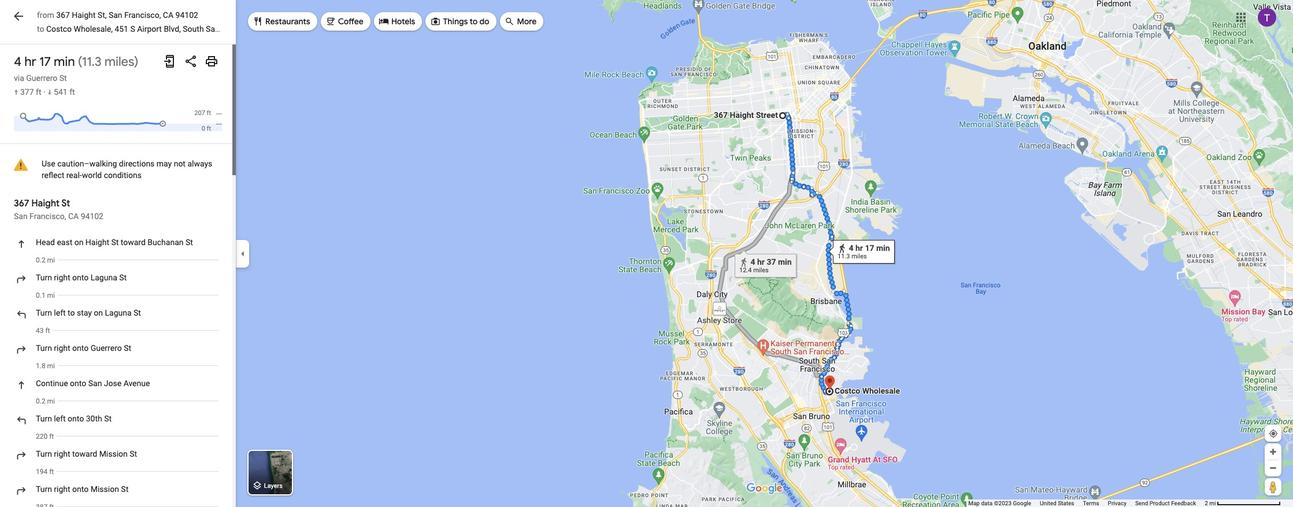 Task type: locate. For each thing, give the bounding box(es) containing it.
caution–walking
[[57, 159, 117, 168]]

mission down the turn right toward mission st
[[91, 485, 119, 494]]

left left '30th'
[[54, 414, 66, 423]]

94080
[[273, 24, 296, 34]]

2 vertical spatial haight
[[85, 238, 109, 247]]

to inside region
[[68, 308, 75, 317]]

world
[[82, 171, 102, 180]]

turn up 220 ft
[[36, 414, 52, 423]]

onto
[[72, 273, 89, 282], [72, 343, 89, 353], [70, 379, 86, 388], [68, 414, 84, 423], [72, 485, 89, 494]]

94102 up south
[[176, 10, 198, 20]]

2 horizontal spatial francisco,
[[222, 24, 258, 34]]

mi right 1.8
[[47, 362, 55, 370]]

1 left from the top
[[54, 308, 66, 317]]

mi for haight st
[[47, 256, 55, 264]]

0 ft
[[202, 125, 211, 132]]


[[505, 15, 515, 27]]

haight
[[72, 10, 96, 20], [31, 198, 60, 209], [85, 238, 109, 247]]

(
[[78, 54, 82, 70]]

ca
[[163, 10, 174, 20], [260, 24, 271, 34], [68, 212, 79, 221]]

turn down 194 ft
[[36, 485, 52, 494]]

0 vertical spatial 367
[[56, 10, 70, 20]]

left
[[54, 308, 66, 317], [54, 414, 66, 423]]

0 horizontal spatial guerrero
[[26, 73, 57, 83]]

ft for turn right toward mission st
[[49, 468, 54, 476]]

0.1
[[36, 291, 45, 300]]

ft for turn left onto 30th st
[[49, 433, 54, 441]]

guerrero
[[26, 73, 57, 83], [91, 343, 122, 353]]

0 vertical spatial on
[[74, 238, 83, 247]]

turn down 43 ft
[[36, 343, 52, 353]]

0 vertical spatial guerrero
[[26, 73, 57, 83]]

costco
[[46, 24, 72, 34]]

send
[[1136, 500, 1149, 507]]

mission down '30th'
[[99, 449, 128, 459]]

haight up wholesale,
[[72, 10, 96, 20]]

buchanan
[[148, 238, 184, 247]]

2 horizontal spatial to
[[470, 16, 478, 27]]

0 vertical spatial left
[[54, 308, 66, 317]]

laguna
[[91, 273, 117, 282], [105, 308, 132, 317]]

product
[[1150, 500, 1170, 507]]

1 turn from the top
[[36, 273, 52, 282]]

0 horizontal spatial 367
[[14, 198, 29, 209]]

right for turn right onto laguna st
[[54, 273, 70, 282]]

1 vertical spatial mission
[[91, 485, 119, 494]]

367 down the use caution–walking directions may not always reflect real-world conditions image
[[14, 198, 29, 209]]

367 haight st san francisco, ca 94102
[[14, 198, 103, 221]]

collapse side panel image
[[237, 247, 249, 260]]

ca inside 367 haight st san francisco, ca 94102
[[68, 212, 79, 221]]

directions
[[119, 159, 155, 168]]

st inside 367 haight st san francisco, ca 94102
[[61, 198, 70, 209]]

onto right continue
[[70, 379, 86, 388]]

1 0.2 from the top
[[36, 256, 45, 264]]

3 right from the top
[[54, 449, 70, 459]]

turn for turn left to stay on laguna st
[[36, 308, 52, 317]]

1 0.2 mi from the top
[[36, 256, 55, 264]]

1 vertical spatial 94102
[[81, 212, 103, 221]]

to left do
[[470, 16, 478, 27]]

4
[[14, 54, 21, 70]]

onto down the turn right toward mission st
[[72, 485, 89, 494]]

0 vertical spatial ca
[[163, 10, 174, 20]]

st
[[59, 73, 67, 83], [61, 198, 70, 209], [111, 238, 119, 247], [186, 238, 193, 247], [119, 273, 127, 282], [134, 308, 141, 317], [124, 343, 131, 353], [104, 414, 112, 423], [130, 449, 137, 459], [121, 485, 129, 494]]

onto down stay
[[72, 343, 89, 353]]

turn for turn left onto 30th st
[[36, 414, 52, 423]]

0 vertical spatial 94102
[[176, 10, 198, 20]]

ft right 194
[[49, 468, 54, 476]]

feedback
[[1172, 500, 1197, 507]]

ca up east on the left
[[68, 212, 79, 221]]

right
[[54, 273, 70, 282], [54, 343, 70, 353], [54, 449, 70, 459], [54, 485, 70, 494]]

0 vertical spatial ft
[[45, 327, 50, 335]]

2 vertical spatial ft
[[49, 468, 54, 476]]

0 horizontal spatial ca
[[68, 212, 79, 221]]

1 vertical spatial toward
[[72, 449, 97, 459]]

1 vertical spatial 0.2 mi
[[36, 397, 55, 405]]

4 turn from the top
[[36, 414, 52, 423]]

0.2 mi
[[36, 256, 55, 264], [36, 397, 55, 405]]

1 right from the top
[[54, 273, 70, 282]]

on right east on the left
[[74, 238, 83, 247]]

san down the use caution–walking directions may not always reflect real-world conditions image
[[14, 212, 28, 221]]

via
[[14, 73, 24, 83]]

to for turn
[[68, 308, 75, 317]]

guerrero up 'jose'
[[91, 343, 122, 353]]

toward left buchanan
[[121, 238, 146, 247]]

turn left onto 30th st
[[36, 414, 112, 423]]

show your location image
[[1269, 428, 1279, 439]]

43 ft
[[36, 327, 50, 335]]

mi for laguna st
[[47, 291, 55, 300]]

2 right from the top
[[54, 343, 70, 353]]

94102
[[176, 10, 198, 20], [81, 212, 103, 221]]

turn
[[36, 273, 52, 282], [36, 308, 52, 317], [36, 343, 52, 353], [36, 414, 52, 423], [36, 449, 52, 459], [36, 485, 52, 494]]

turn down 0.1 mi
[[36, 308, 52, 317]]

turn right onto guerrero st
[[36, 343, 131, 353]]

2 horizontal spatial ca
[[260, 24, 271, 34]]

continue onto san jose avenue
[[36, 379, 150, 388]]

francisco, up airport
[[124, 10, 161, 20]]

3 turn from the top
[[36, 343, 52, 353]]

google account: tyler black  
(blacklashes1000@gmail.com) image
[[1258, 8, 1277, 26]]

to left stay
[[68, 308, 75, 317]]

to inside  things to do
[[470, 16, 478, 27]]

0 vertical spatial 0.2
[[36, 256, 45, 264]]

1 vertical spatial 0.2
[[36, 397, 45, 405]]

0.2 mi down continue
[[36, 397, 55, 405]]

451
[[115, 24, 128, 34]]

4 right from the top
[[54, 485, 70, 494]]

coffee
[[338, 16, 364, 27]]

united states
[[1040, 500, 1075, 507]]

1 vertical spatial haight
[[31, 198, 60, 209]]

onto for laguna
[[72, 273, 89, 282]]

0.2 for head
[[36, 256, 45, 264]]

0.2 mi down head
[[36, 256, 55, 264]]

0 horizontal spatial on
[[74, 238, 83, 247]]

2
[[1205, 500, 1208, 507]]

 things to do
[[430, 15, 490, 27]]

francisco, left 94080 on the top left
[[222, 24, 258, 34]]

toward up 'turn right onto mission st' on the bottom of the page
[[72, 449, 97, 459]]

always
[[188, 159, 212, 168]]

on
[[74, 238, 83, 247], [94, 308, 103, 317]]

0 horizontal spatial francisco,
[[30, 212, 66, 221]]

2 0.2 from the top
[[36, 397, 45, 405]]

wholesale,
[[74, 24, 113, 34]]

haight right east on the left
[[85, 238, 109, 247]]

laguna down head east on haight st toward buchanan st
[[91, 273, 117, 282]]

0 horizontal spatial 94102
[[81, 212, 103, 221]]

2 turn from the top
[[36, 308, 52, 317]]

send product feedback button
[[1136, 500, 1197, 507]]

left down 0.1 mi
[[54, 308, 66, 317]]

guerrero up ·
[[26, 73, 57, 83]]

367 inside 367 haight st san francisco, ca 94102
[[14, 198, 29, 209]]

1 horizontal spatial to
[[68, 308, 75, 317]]

ft right '220' in the left of the page
[[49, 433, 54, 441]]

footer containing map data ©2023 google
[[969, 500, 1205, 507]]

377 ft
[[20, 87, 41, 97]]

on right stay
[[94, 308, 103, 317]]

to down from
[[37, 24, 44, 34]]

mission
[[99, 449, 128, 459], [91, 485, 119, 494]]

mi right 0.1
[[47, 291, 55, 300]]

onto for mission
[[72, 485, 89, 494]]

1 vertical spatial francisco,
[[222, 24, 258, 34]]

1 vertical spatial guerrero
[[91, 343, 122, 353]]

onto left '30th'
[[68, 414, 84, 423]]

francisco, up head
[[30, 212, 66, 221]]

to inside from 367 haight st, san francisco, ca 94102 to costco wholesale, 451 s airport blvd, south san francisco, ca 94080
[[37, 24, 44, 34]]

turn up 0.1 mi
[[36, 273, 52, 282]]

0 vertical spatial francisco,
[[124, 10, 161, 20]]

1 horizontal spatial 367
[[56, 10, 70, 20]]

ft
[[45, 327, 50, 335], [49, 433, 54, 441], [49, 468, 54, 476]]

ca up blvd, on the top of the page
[[163, 10, 174, 20]]

ca left 94080 on the top left
[[260, 24, 271, 34]]

turn for turn right toward mission st
[[36, 449, 52, 459]]

continue
[[36, 379, 68, 388]]

zoom in image
[[1269, 448, 1278, 456]]

ft for turn left to stay on laguna st
[[45, 327, 50, 335]]

0 vertical spatial 0.2 mi
[[36, 256, 55, 264]]

1 vertical spatial left
[[54, 414, 66, 423]]

1 vertical spatial 367
[[14, 198, 29, 209]]

2 vertical spatial ca
[[68, 212, 79, 221]]

turn for turn right onto laguna st
[[36, 273, 52, 282]]

laguna right stay
[[105, 308, 132, 317]]

footer
[[969, 500, 1205, 507]]

94102 up head east on haight st toward buchanan st
[[81, 212, 103, 221]]

1.8
[[36, 362, 45, 370]]

2 vertical spatial francisco,
[[30, 212, 66, 221]]

toward
[[121, 238, 146, 247], [72, 449, 97, 459]]

jose
[[104, 379, 122, 388]]

1 horizontal spatial toward
[[121, 238, 146, 247]]

main content
[[0, 0, 296, 507]]

1 horizontal spatial 94102
[[176, 10, 198, 20]]

main content containing 4 hr 17 min
[[0, 0, 296, 507]]

onto up stay
[[72, 273, 89, 282]]

207 ft
[[194, 109, 211, 117]]

from
[[37, 10, 54, 20]]

6 turn from the top
[[36, 485, 52, 494]]

privacy button
[[1108, 500, 1127, 507]]

)
[[134, 54, 138, 70]]

0.2 mi for head
[[36, 256, 55, 264]]

use
[[42, 159, 55, 168]]

4 hr 17 min ( 11.3 miles )
[[14, 54, 138, 70]]

0 vertical spatial haight
[[72, 10, 96, 20]]

francisco,
[[124, 10, 161, 20], [222, 24, 258, 34], [30, 212, 66, 221]]

0.2
[[36, 256, 45, 264], [36, 397, 45, 405]]

1 horizontal spatial francisco,
[[124, 10, 161, 20]]

right for turn right onto mission st
[[54, 485, 70, 494]]

mi down head
[[47, 256, 55, 264]]

2 mi button
[[1205, 500, 1281, 507]]

show street view coverage image
[[1265, 478, 1282, 496]]

to
[[470, 16, 478, 27], [37, 24, 44, 34], [68, 308, 75, 317]]

0.1 mi
[[36, 291, 55, 300]]

1 horizontal spatial ca
[[163, 10, 174, 20]]

left for to stay on
[[54, 308, 66, 317]]

airport
[[137, 24, 162, 34]]

0 vertical spatial mission
[[99, 449, 128, 459]]

367 up costco
[[56, 10, 70, 20]]

2 left from the top
[[54, 414, 66, 423]]

turn left to stay on laguna st
[[36, 308, 141, 317]]

 coffee
[[325, 15, 364, 27]]

94102 inside from 367 haight st, san francisco, ca 94102 to costco wholesale, 451 s airport blvd, south san francisco, ca 94080
[[176, 10, 198, 20]]

turn down 220 ft
[[36, 449, 52, 459]]

zoom out image
[[1269, 464, 1278, 472]]

0 horizontal spatial to
[[37, 24, 44, 34]]

directions from 367 haight st, san francisco, ca 94102 to costco wholesale, 451 s airport blvd, south san francisco, ca 94080 region
[[0, 45, 236, 507]]

 restaurants
[[253, 15, 310, 27]]

turn right toward mission st
[[36, 449, 137, 459]]

0 vertical spatial laguna
[[91, 273, 117, 282]]

5 turn from the top
[[36, 449, 52, 459]]

miles
[[104, 54, 134, 70]]

ft right "43"
[[45, 327, 50, 335]]

2 0.2 mi from the top
[[36, 397, 55, 405]]

1 vertical spatial ft
[[49, 433, 54, 441]]

0 horizontal spatial toward
[[72, 449, 97, 459]]

11.3
[[82, 54, 102, 70]]

0.2 down head
[[36, 256, 45, 264]]

haight down reflect on the top left of page
[[31, 198, 60, 209]]

from 367 haight st, san francisco, ca 94102 to costco wholesale, 451 s airport blvd, south san francisco, ca 94080
[[37, 10, 296, 34]]

0.2 down continue
[[36, 397, 45, 405]]

1 vertical spatial on
[[94, 308, 103, 317]]



Task type: describe. For each thing, give the bounding box(es) containing it.
san inside 367 haight st san francisco, ca 94102
[[14, 212, 28, 221]]

stay
[[77, 308, 92, 317]]

1 vertical spatial ca
[[260, 24, 271, 34]]

367 inside from 367 haight st, san francisco, ca 94102 to costco wholesale, 451 s airport blvd, south san francisco, ca 94080
[[56, 10, 70, 20]]

do
[[480, 16, 490, 27]]

194
[[36, 468, 48, 476]]

terms
[[1083, 500, 1100, 507]]

avenue
[[124, 379, 150, 388]]

united states button
[[1040, 500, 1075, 507]]

haight inside 367 haight st san francisco, ca 94102
[[31, 198, 60, 209]]

head east on haight st toward buchanan st
[[36, 238, 193, 247]]

onto for 30th
[[68, 414, 84, 423]]

mission for toward
[[99, 449, 128, 459]]


[[430, 15, 441, 27]]

1 horizontal spatial guerrero
[[91, 343, 122, 353]]

0 vertical spatial toward
[[121, 238, 146, 247]]

0.2 mi for continue onto
[[36, 397, 55, 405]]

94102 inside 367 haight st san francisco, ca 94102
[[81, 212, 103, 221]]

south
[[183, 24, 204, 34]]

francisco, inside 367 haight st san francisco, ca 94102
[[30, 212, 66, 221]]

turn for turn right onto guerrero st
[[36, 343, 52, 353]]

layers
[[264, 482, 283, 490]]

more
[[517, 16, 537, 27]]

hotels
[[391, 16, 415, 27]]

mi down continue
[[47, 397, 55, 405]]

right for turn right onto guerrero st
[[54, 343, 70, 353]]

220 ft
[[36, 433, 54, 441]]

may
[[157, 159, 172, 168]]

reflect
[[42, 171, 64, 180]]

right for turn right toward mission st
[[54, 449, 70, 459]]

 more
[[505, 15, 537, 27]]

541 ft
[[54, 87, 75, 97]]

san right st,
[[109, 10, 122, 20]]

things
[[443, 16, 468, 27]]

send product feedback
[[1136, 500, 1197, 507]]

194 ft
[[36, 468, 54, 476]]

not
[[174, 159, 186, 168]]

min
[[54, 54, 75, 70]]

mi for guerrero st
[[47, 362, 55, 370]]

onto for guerrero
[[72, 343, 89, 353]]

map data ©2023 google
[[969, 500, 1032, 507]]

2 mi
[[1205, 500, 1216, 507]]

google
[[1013, 500, 1032, 507]]

to for 
[[470, 16, 478, 27]]

data
[[982, 500, 993, 507]]

©2023
[[994, 500, 1012, 507]]

via guerrero st
[[14, 73, 67, 83]]


[[379, 15, 389, 27]]

st,
[[98, 10, 107, 20]]

use caution–walking directions may not always reflect real-world conditions
[[42, 159, 212, 180]]

377 ft ·
[[20, 87, 47, 97]]

1 vertical spatial laguna
[[105, 308, 132, 317]]

san left 'jose'
[[88, 379, 102, 388]]

map
[[969, 500, 980, 507]]

mi right 2
[[1210, 500, 1216, 507]]

head
[[36, 238, 55, 247]]

united
[[1040, 500, 1057, 507]]

conditions
[[104, 171, 142, 180]]

footer inside google maps element
[[969, 500, 1205, 507]]

turn for turn right onto mission st
[[36, 485, 52, 494]]

left for onto
[[54, 414, 66, 423]]

real-
[[66, 171, 82, 180]]

17
[[39, 54, 51, 70]]

turn right onto mission st
[[36, 485, 129, 494]]

privacy
[[1108, 500, 1127, 507]]

·
[[43, 87, 45, 97]]

san right south
[[206, 24, 220, 34]]

220
[[36, 433, 48, 441]]

haight inside from 367 haight st, san francisco, ca 94102 to costco wholesale, 451 s airport blvd, south san francisco, ca 94080
[[72, 10, 96, 20]]


[[253, 15, 263, 27]]

 hotels
[[379, 15, 415, 27]]

0.2 for continue onto
[[36, 397, 45, 405]]

blvd,
[[164, 24, 181, 34]]

use caution–walking directions may not always reflect real-world conditions image
[[14, 158, 28, 172]]

terms button
[[1083, 500, 1100, 507]]

restaurants
[[265, 16, 310, 27]]

google maps element
[[0, 0, 1294, 507]]

s
[[130, 24, 135, 34]]

turn right onto laguna st
[[36, 273, 127, 282]]

states
[[1058, 500, 1075, 507]]


[[325, 15, 336, 27]]

43
[[36, 327, 44, 335]]

mission for onto
[[91, 485, 119, 494]]

hr
[[24, 54, 36, 70]]

1.8 mi
[[36, 362, 55, 370]]

east
[[57, 238, 72, 247]]

30th
[[86, 414, 102, 423]]

1 horizontal spatial on
[[94, 308, 103, 317]]



Task type: vqa. For each thing, say whether or not it's contained in the screenshot.


